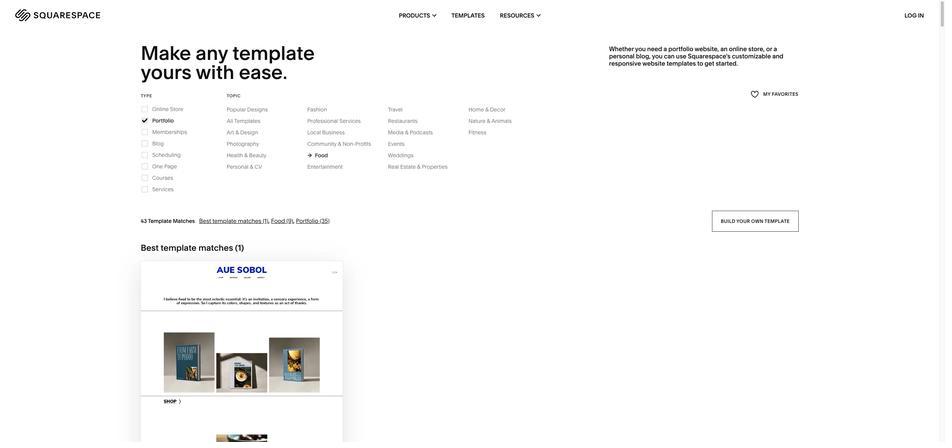 Task type: vqa. For each thing, say whether or not it's contained in the screenshot.
'Popular'
yes



Task type: locate. For each thing, give the bounding box(es) containing it.
with up preview
[[218, 381, 238, 390]]

my favorites link
[[751, 89, 799, 100]]

home & decor
[[469, 106, 506, 113]]

0 vertical spatial matches
[[238, 217, 262, 225]]

podcasts
[[410, 129, 433, 136]]

courses
[[152, 175, 173, 182]]

designs
[[247, 106, 268, 113]]

1 vertical spatial best
[[141, 243, 159, 253]]

aue inside button
[[239, 381, 255, 390]]

0 horizontal spatial ,
[[269, 217, 270, 225]]

& for design
[[236, 129, 239, 136]]

1 vertical spatial services
[[152, 186, 174, 193]]

aue sobol element
[[141, 261, 343, 443]]

sobol up preview aue sobol
[[257, 381, 283, 390]]

art & design
[[227, 129, 258, 136]]

media & podcasts link
[[388, 129, 441, 136]]

templates link
[[452, 0, 485, 31]]

0 vertical spatial food
[[315, 152, 328, 159]]

1 vertical spatial food
[[271, 217, 285, 225]]

my favorites
[[764, 91, 799, 97]]

1 horizontal spatial best
[[199, 217, 211, 225]]

food left (9)
[[271, 217, 285, 225]]

1 horizontal spatial you
[[653, 52, 663, 60]]

1
[[238, 243, 241, 253]]

you left the can
[[653, 52, 663, 60]]

43
[[141, 218, 147, 225]]

events
[[388, 141, 405, 147]]

your
[[737, 218, 751, 224]]

online store
[[152, 106, 183, 113]]

a
[[664, 45, 668, 53], [774, 45, 778, 53]]

0 horizontal spatial templates
[[234, 118, 261, 125]]

0 vertical spatial aue
[[239, 381, 255, 390]]

store
[[170, 106, 183, 113]]

portfolio right (9)
[[296, 217, 319, 225]]

portfolio
[[152, 117, 174, 124], [296, 217, 319, 225]]

& for beauty
[[245, 152, 248, 159]]

& right 'art'
[[236, 129, 239, 136]]

sobol down start with aue sobol
[[255, 396, 281, 405]]

1 vertical spatial matches
[[199, 243, 233, 253]]

preview aue sobol link
[[203, 390, 281, 411]]

matches left the "(1)"
[[238, 217, 262, 225]]

, left portfolio (35) link
[[293, 217, 295, 225]]

aue down start with aue sobol
[[238, 396, 254, 405]]

matches
[[238, 217, 262, 225], [199, 243, 233, 253]]

, left the food (9) link
[[269, 217, 270, 225]]

services up business
[[340, 118, 361, 125]]

restaurants
[[388, 118, 418, 125]]

aue
[[239, 381, 255, 390], [238, 396, 254, 405]]

or
[[767, 45, 773, 53]]

website
[[643, 60, 666, 67]]

0 horizontal spatial a
[[664, 45, 668, 53]]

2 a from the left
[[774, 45, 778, 53]]

& right nature
[[487, 118, 491, 125]]

0 vertical spatial portfolio
[[152, 117, 174, 124]]

&
[[486, 106, 489, 113], [487, 118, 491, 125], [236, 129, 239, 136], [405, 129, 409, 136], [338, 141, 342, 147], [245, 152, 248, 159], [250, 164, 254, 170], [417, 164, 421, 170]]

portfolio down online
[[152, 117, 174, 124]]

squarespace logo link
[[15, 9, 197, 21]]

& for podcasts
[[405, 129, 409, 136]]

a right need
[[664, 45, 668, 53]]

best
[[199, 217, 211, 225], [141, 243, 159, 253]]

own
[[752, 218, 764, 224]]

animals
[[492, 118, 512, 125]]

health & beauty link
[[227, 152, 274, 159]]

local business link
[[308, 129, 353, 136]]

log             in
[[905, 12, 925, 19]]

1 horizontal spatial a
[[774, 45, 778, 53]]

to
[[698, 60, 704, 67]]

professional
[[308, 118, 338, 125]]

0 vertical spatial with
[[196, 61, 235, 84]]

log
[[905, 12, 917, 19]]

beauty
[[249, 152, 267, 159]]

popular
[[227, 106, 246, 113]]

0 horizontal spatial best
[[141, 243, 159, 253]]

& for animals
[[487, 118, 491, 125]]

& right estate
[[417, 164, 421, 170]]

popular designs
[[227, 106, 268, 113]]

best right "matches"
[[199, 217, 211, 225]]

& left cv
[[250, 164, 254, 170]]

0 horizontal spatial matches
[[199, 243, 233, 253]]

build your own template button
[[713, 211, 799, 232]]

entertainment
[[308, 164, 343, 170]]

store,
[[749, 45, 765, 53]]

website,
[[695, 45, 720, 53]]

aue up preview aue sobol
[[239, 381, 255, 390]]

fitness link
[[469, 129, 494, 136]]

a right "or"
[[774, 45, 778, 53]]

1 horizontal spatial services
[[340, 118, 361, 125]]

preview aue sobol
[[203, 396, 281, 405]]

1 vertical spatial templates
[[234, 118, 261, 125]]

health
[[227, 152, 243, 159]]

with inside make any template yours with ease.
[[196, 61, 235, 84]]

best down the 43
[[141, 243, 159, 253]]

blog
[[152, 140, 164, 147]]

make
[[141, 41, 191, 65]]

& for cv
[[250, 164, 254, 170]]

my
[[764, 91, 772, 97]]

template
[[233, 41, 315, 65], [213, 217, 237, 225], [765, 218, 790, 224], [161, 243, 197, 253]]

1 horizontal spatial ,
[[293, 217, 295, 225]]

1 vertical spatial portfolio
[[296, 217, 319, 225]]

favorites
[[773, 91, 799, 97]]

portfolio
[[669, 45, 694, 53]]

food
[[315, 152, 328, 159], [271, 217, 285, 225]]

professional services link
[[308, 118, 369, 125]]

with inside button
[[218, 381, 238, 390]]

1 horizontal spatial food
[[315, 152, 328, 159]]

business
[[322, 129, 345, 136]]

1 vertical spatial with
[[218, 381, 238, 390]]

travel link
[[388, 106, 411, 113]]

1 , from the left
[[269, 217, 270, 225]]

0 vertical spatial sobol
[[257, 381, 283, 390]]

& left non-
[[338, 141, 342, 147]]

real estate & properties link
[[388, 164, 456, 170]]

home
[[469, 106, 484, 113]]

travel
[[388, 106, 403, 113]]

& right media
[[405, 129, 409, 136]]

0 horizontal spatial services
[[152, 186, 174, 193]]

0 vertical spatial templates
[[452, 12, 485, 19]]

whether
[[610, 45, 634, 53]]

matches for (1)
[[238, 217, 262, 225]]

fashion link
[[308, 106, 335, 113]]

1 vertical spatial aue
[[238, 396, 254, 405]]

& for non-
[[338, 141, 342, 147]]

1 horizontal spatial matches
[[238, 217, 262, 225]]

0 vertical spatial best
[[199, 217, 211, 225]]

professional services
[[308, 118, 361, 125]]

squarespace's
[[689, 52, 731, 60]]

sobol inside button
[[257, 381, 283, 390]]

you
[[636, 45, 646, 53], [653, 52, 663, 60]]

need
[[648, 45, 663, 53]]

get
[[705, 60, 715, 67]]

2 , from the left
[[293, 217, 295, 225]]

food down community
[[315, 152, 328, 159]]

with
[[196, 61, 235, 84], [218, 381, 238, 390]]

community & non-profits link
[[308, 141, 379, 147]]

& right home
[[486, 106, 489, 113]]

with up topic
[[196, 61, 235, 84]]

and
[[773, 52, 784, 60]]

& right health
[[245, 152, 248, 159]]

any
[[196, 41, 228, 65]]

memberships
[[152, 129, 187, 136]]

matches left (
[[199, 243, 233, 253]]

services down courses
[[152, 186, 174, 193]]

you left need
[[636, 45, 646, 53]]

portfolio (35) link
[[296, 217, 330, 225]]

nature & animals
[[469, 118, 512, 125]]

start with aue sobol
[[194, 381, 283, 390]]



Task type: describe. For each thing, give the bounding box(es) containing it.
template inside make any template yours with ease.
[[233, 41, 315, 65]]

1 horizontal spatial templates
[[452, 12, 485, 19]]

real estate & properties
[[388, 164, 448, 170]]

personal & cv
[[227, 164, 262, 170]]

(
[[235, 243, 238, 253]]

start with aue sobol button
[[194, 375, 291, 396]]

0 horizontal spatial food
[[271, 217, 285, 225]]

1 a from the left
[[664, 45, 668, 53]]

43 template matches
[[141, 218, 195, 225]]

popular designs link
[[227, 106, 276, 113]]

properties
[[422, 164, 448, 170]]

community
[[308, 141, 337, 147]]

best for best template matches (1) , food (9) , portfolio (35)
[[199, 217, 211, 225]]

all
[[227, 118, 233, 125]]

fitness
[[469, 129, 487, 136]]

use
[[677, 52, 687, 60]]

& for decor
[[486, 106, 489, 113]]

fashion
[[308, 106, 327, 113]]

all templates
[[227, 118, 261, 125]]

make any template yours with ease.
[[141, 41, 319, 84]]

products button
[[399, 0, 437, 31]]

restaurants link
[[388, 118, 426, 125]]

cv
[[255, 164, 262, 170]]

weddings
[[388, 152, 414, 159]]

resources
[[500, 12, 535, 19]]

aue sobol image
[[141, 261, 343, 443]]

topic
[[227, 93, 241, 99]]

matches for (
[[199, 243, 233, 253]]

matches
[[173, 218, 195, 225]]

best for best template matches ( 1 )
[[141, 243, 159, 253]]

1 vertical spatial sobol
[[255, 396, 281, 405]]

blog,
[[637, 52, 651, 60]]

whether you need a portfolio website, an online store, or a personal blog, you can use squarespace's customizable and responsive website templates to get started.
[[610, 45, 784, 67]]

profits
[[356, 141, 371, 147]]

ease.
[[239, 61, 288, 84]]

personal
[[610, 52, 635, 60]]

responsive
[[610, 60, 642, 67]]

)
[[241, 243, 244, 253]]

build
[[721, 218, 736, 224]]

photography
[[227, 141, 259, 147]]

personal & cv link
[[227, 164, 270, 170]]

can
[[665, 52, 675, 60]]

best template matches (1) , food (9) , portfolio (35)
[[199, 217, 330, 225]]

squarespace logo image
[[15, 9, 100, 21]]

(1)
[[263, 217, 269, 225]]

art
[[227, 129, 234, 136]]

(35)
[[320, 217, 330, 225]]

template
[[148, 218, 172, 225]]

media
[[388, 129, 404, 136]]

local business
[[308, 129, 345, 136]]

real
[[388, 164, 399, 170]]

0 vertical spatial services
[[340, 118, 361, 125]]

events link
[[388, 141, 413, 147]]

personal
[[227, 164, 249, 170]]

health & beauty
[[227, 152, 267, 159]]

design
[[240, 129, 258, 136]]

non-
[[343, 141, 356, 147]]

home & decor link
[[469, 106, 514, 113]]

preview
[[203, 396, 236, 405]]

in
[[919, 12, 925, 19]]

products
[[399, 12, 431, 19]]

best template matches (1) link
[[199, 217, 269, 225]]

nature & animals link
[[469, 118, 520, 125]]

scheduling
[[152, 152, 181, 159]]

nature
[[469, 118, 486, 125]]

0 horizontal spatial portfolio
[[152, 117, 174, 124]]

templates
[[667, 60, 697, 67]]

an
[[721, 45, 728, 53]]

1 horizontal spatial portfolio
[[296, 217, 319, 225]]

all templates link
[[227, 118, 268, 125]]

one
[[152, 163, 163, 170]]

community & non-profits
[[308, 141, 371, 147]]

yours
[[141, 61, 192, 84]]

start
[[194, 381, 217, 390]]

best template matches ( 1 )
[[141, 243, 244, 253]]

type
[[141, 93, 152, 99]]

(9)
[[287, 217, 293, 225]]

food (9) link
[[271, 217, 293, 225]]

estate
[[401, 164, 416, 170]]

build your own template
[[721, 218, 790, 224]]

decor
[[490, 106, 506, 113]]

online
[[152, 106, 169, 113]]

template inside build your own template button
[[765, 218, 790, 224]]

0 horizontal spatial you
[[636, 45, 646, 53]]

resources button
[[500, 0, 541, 31]]



